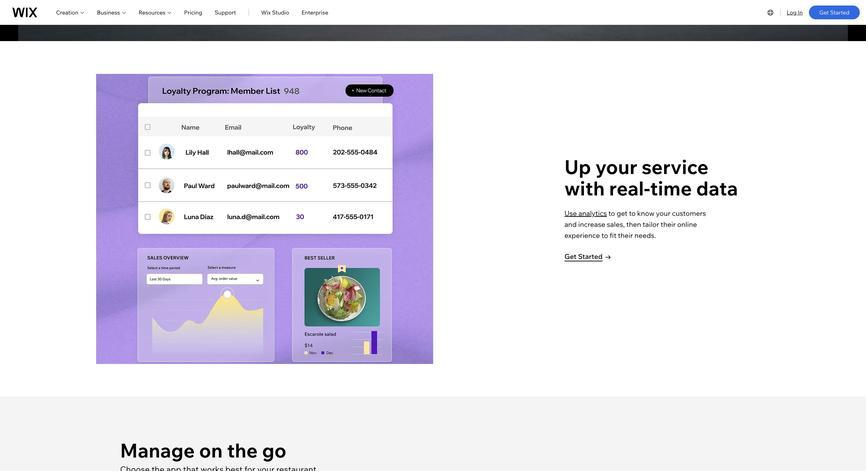 Task type: locate. For each thing, give the bounding box(es) containing it.
in
[[798, 9, 803, 16]]

wix studio link
[[261, 8, 289, 16]]

started
[[830, 9, 849, 16], [578, 252, 603, 261]]

get started link down experience
[[564, 252, 611, 264]]

0 horizontal spatial get started link
[[564, 252, 611, 264]]

pricing
[[184, 9, 202, 16]]

to right 'get'
[[629, 209, 636, 218]]

0 vertical spatial your
[[595, 155, 637, 179]]

get started down experience
[[564, 252, 603, 261]]

get started link
[[809, 5, 860, 19], [564, 252, 611, 264]]

their right fit
[[618, 231, 633, 240]]

up
[[564, 155, 591, 179]]

0 horizontal spatial started
[[578, 252, 603, 261]]

restaurant dashboard–manage your loyalty program and access powerful sales data all from one dashboard. image
[[0, 74, 433, 364]]

resources button
[[139, 8, 172, 16]]

their
[[661, 220, 676, 229], [618, 231, 633, 240]]

to left fit
[[601, 231, 608, 240]]

get started link right in
[[809, 5, 860, 19]]

0 vertical spatial started
[[830, 9, 849, 16]]

creation button
[[56, 8, 84, 16]]

and
[[564, 220, 577, 229]]

0 horizontal spatial to
[[601, 231, 608, 240]]

0 vertical spatial their
[[661, 220, 676, 229]]

support link
[[215, 8, 236, 16]]

business
[[97, 9, 120, 16]]

experience
[[564, 231, 600, 240]]

get started right in
[[819, 9, 849, 16]]

needs.
[[635, 231, 656, 240]]

0 vertical spatial get started
[[819, 9, 849, 16]]

1 vertical spatial their
[[618, 231, 633, 240]]

your inside to get to know your customers and increase sales, then tailor their online experience to fit their needs.
[[656, 209, 670, 218]]

their right tailor
[[661, 220, 676, 229]]

use analytics
[[564, 209, 607, 218]]

then
[[626, 220, 641, 229]]

get
[[819, 9, 829, 16], [564, 252, 576, 261]]

1 horizontal spatial get started link
[[809, 5, 860, 19]]

1 vertical spatial get
[[564, 252, 576, 261]]

pricing link
[[184, 8, 202, 16]]

with
[[564, 176, 605, 200]]

0 vertical spatial get started link
[[809, 5, 860, 19]]

get right in
[[819, 9, 829, 16]]

to
[[608, 209, 615, 218], [629, 209, 636, 218], [601, 231, 608, 240]]

get started
[[819, 9, 849, 16], [564, 252, 603, 261]]

0 horizontal spatial your
[[595, 155, 637, 179]]

data
[[696, 176, 738, 200]]

up your service with real-time data
[[564, 155, 738, 200]]

1 horizontal spatial get
[[819, 9, 829, 16]]

to left 'get'
[[608, 209, 615, 218]]

1 horizontal spatial get started
[[819, 9, 849, 16]]

business button
[[97, 8, 126, 16]]

1 vertical spatial get started
[[564, 252, 603, 261]]

1 horizontal spatial started
[[830, 9, 849, 16]]

1 horizontal spatial your
[[656, 209, 670, 218]]

get down experience
[[564, 252, 576, 261]]

your
[[595, 155, 637, 179], [656, 209, 670, 218]]

1 vertical spatial your
[[656, 209, 670, 218]]



Task type: describe. For each thing, give the bounding box(es) containing it.
1 horizontal spatial to
[[608, 209, 615, 218]]

increase
[[578, 220, 605, 229]]

1 horizontal spatial their
[[661, 220, 676, 229]]

language selector, english selected image
[[766, 8, 775, 16]]

enterprise
[[302, 9, 328, 16]]

2 horizontal spatial to
[[629, 209, 636, 218]]

your inside up your service with real-time data
[[595, 155, 637, 179]]

log in
[[787, 9, 803, 16]]

on
[[199, 439, 223, 463]]

1 vertical spatial get started link
[[564, 252, 611, 264]]

use analytics link
[[564, 209, 607, 218]]

analytics
[[578, 209, 607, 218]]

go
[[262, 439, 286, 463]]

use
[[564, 209, 577, 218]]

know
[[637, 209, 654, 218]]

tailor
[[643, 220, 659, 229]]

studio
[[272, 9, 289, 16]]

to get to know your customers and increase sales, then tailor their online experience to fit their needs.
[[564, 209, 706, 240]]

creation
[[56, 9, 78, 16]]

0 vertical spatial get
[[819, 9, 829, 16]]

log in link
[[787, 8, 803, 16]]

log
[[787, 9, 797, 16]]

the
[[227, 439, 258, 463]]

resources
[[139, 9, 165, 16]]

manage on the go
[[120, 439, 286, 463]]

manage
[[120, 439, 195, 463]]

enterprise link
[[302, 8, 328, 16]]

online
[[677, 220, 697, 229]]

0 horizontal spatial their
[[618, 231, 633, 240]]

customers
[[672, 209, 706, 218]]

real-
[[609, 176, 650, 200]]

sales,
[[607, 220, 625, 229]]

time
[[650, 176, 692, 200]]

wix studio
[[261, 9, 289, 16]]

support
[[215, 9, 236, 16]]

0 horizontal spatial get
[[564, 252, 576, 261]]

fit
[[610, 231, 616, 240]]

0 horizontal spatial get started
[[564, 252, 603, 261]]

wix
[[261, 9, 271, 16]]

1 vertical spatial started
[[578, 252, 603, 261]]

get
[[617, 209, 627, 218]]

service
[[642, 155, 709, 179]]



Task type: vqa. For each thing, say whether or not it's contained in the screenshot.
View in the THE GYM group
no



